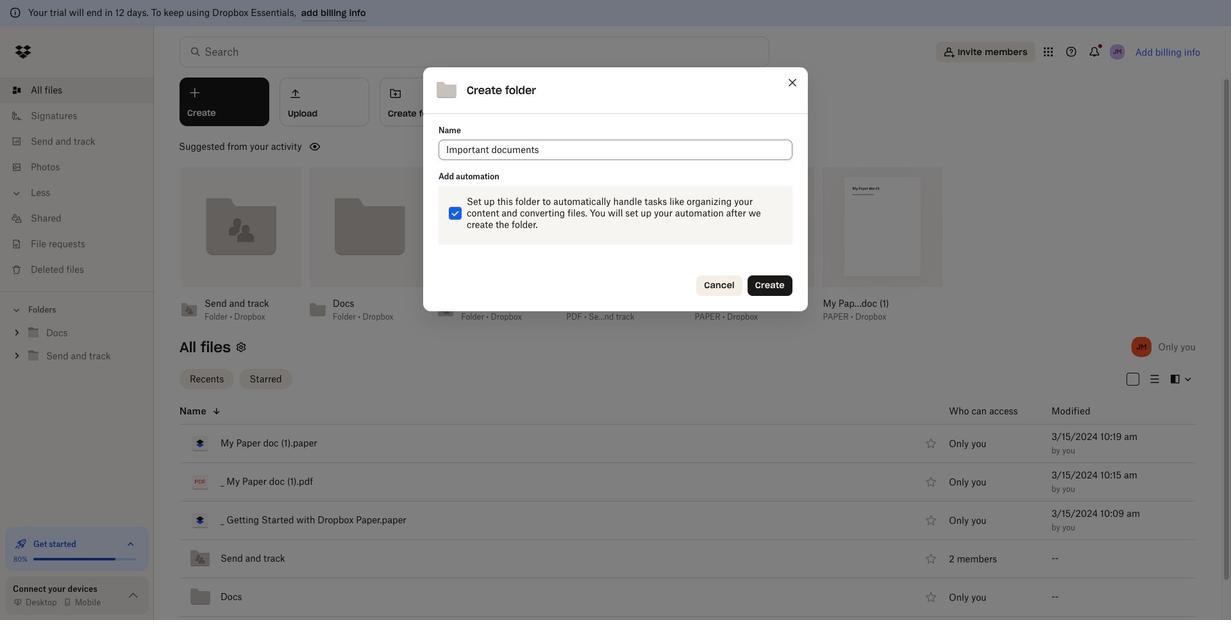 Task type: vqa. For each thing, say whether or not it's contained in the screenshot.
Dropbox icon
yes



Task type: describe. For each thing, give the bounding box(es) containing it.
add to starred image for the name send and track, modified 3/15/2024 9:46 am, element
[[924, 552, 939, 567]]

name send and track, modified 3/15/2024 9:46 am, element
[[180, 540, 1196, 579]]

name my paper doc (1).paper, modified 3/15/2024 10:19 am, element
[[180, 425, 1196, 463]]

add to starred image for name docs, modified 3/15/2024 9:15 am, element on the bottom
[[924, 590, 939, 606]]

add to starred image for name _ my paper doc (1).pdf, modified 3/15/2024 10:15 am, element
[[924, 475, 939, 490]]

less image
[[10, 187, 23, 200]]



Task type: locate. For each thing, give the bounding box(es) containing it.
0 vertical spatial add to starred image
[[924, 475, 939, 490]]

0 vertical spatial add to starred image
[[924, 436, 939, 452]]

dropbox image
[[10, 39, 36, 65]]

add to starred image inside name _ getting started with dropbox paper.paper, modified 3/15/2024 10:09 am, element
[[924, 513, 939, 529]]

1 add to starred image from the top
[[924, 475, 939, 490]]

add to starred image
[[924, 475, 939, 490], [924, 552, 939, 567]]

dialog
[[423, 67, 808, 312]]

2 add to starred image from the top
[[924, 552, 939, 567]]

add to starred image
[[924, 436, 939, 452], [924, 513, 939, 529], [924, 590, 939, 606]]

add to starred image for name _ getting started with dropbox paper.paper, modified 3/15/2024 10:09 am, element
[[924, 513, 939, 529]]

name _ getting started with dropbox paper.paper, modified 3/15/2024 10:09 am, element
[[180, 502, 1196, 540]]

2 add to starred image from the top
[[924, 513, 939, 529]]

Folder name input text field
[[446, 143, 785, 157]]

group
[[0, 319, 154, 378]]

1 add to starred image from the top
[[924, 436, 939, 452]]

add to starred image inside the name send and track, modified 3/15/2024 9:46 am, element
[[924, 552, 939, 567]]

table
[[162, 399, 1196, 617]]

list
[[0, 70, 154, 292]]

3 add to starred image from the top
[[924, 590, 939, 606]]

1 vertical spatial add to starred image
[[924, 552, 939, 567]]

name docs, modified 3/15/2024 9:15 am, element
[[180, 579, 1196, 617]]

add to starred image for 'name my paper doc (1).paper, modified 3/15/2024 10:19 am,' element
[[924, 436, 939, 452]]

add to starred image inside 'name my paper doc (1).paper, modified 3/15/2024 10:19 am,' element
[[924, 436, 939, 452]]

add to starred image inside name _ my paper doc (1).pdf, modified 3/15/2024 10:15 am, element
[[924, 475, 939, 490]]

name _ my paper doc (1).pdf, modified 3/15/2024 10:15 am, element
[[180, 463, 1196, 502]]

alert
[[0, 0, 1232, 26]]

list item
[[0, 78, 154, 103]]

2 vertical spatial add to starred image
[[924, 590, 939, 606]]

add to starred image inside name docs, modified 3/15/2024 9:15 am, element
[[924, 590, 939, 606]]

1 vertical spatial add to starred image
[[924, 513, 939, 529]]



